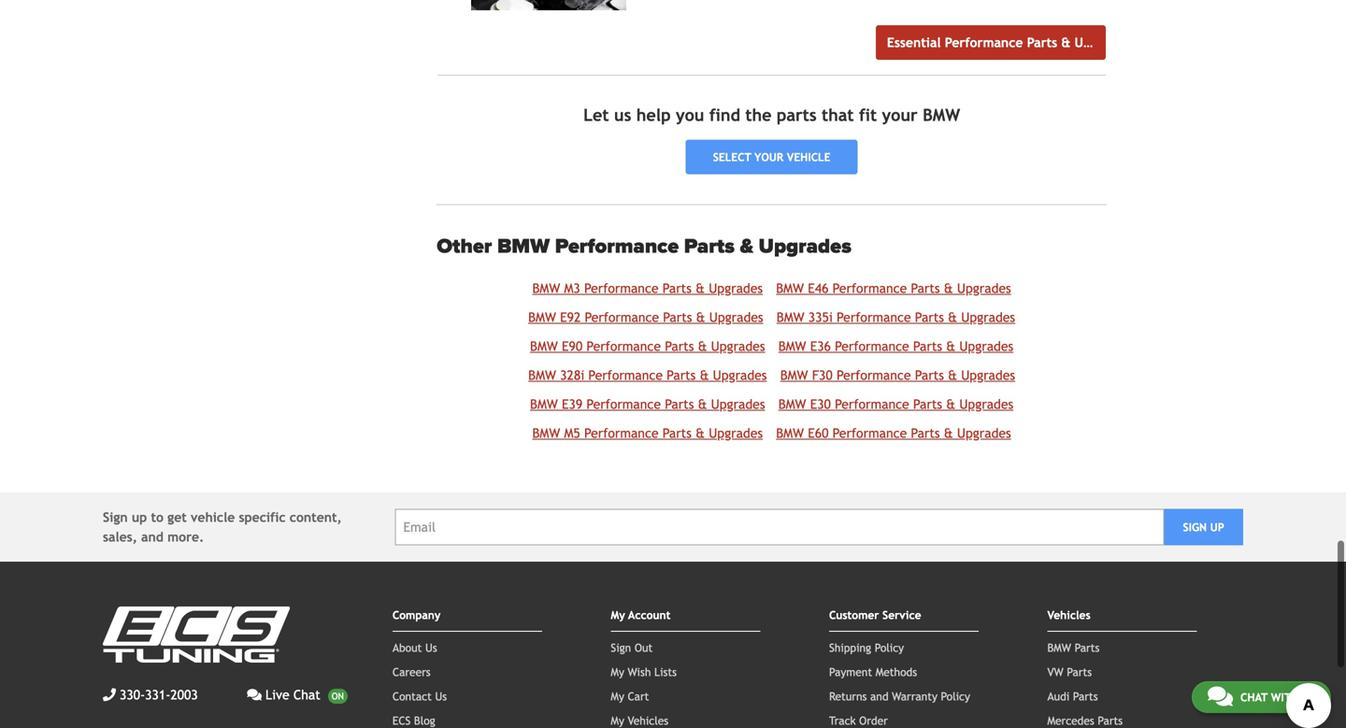 Task type: vqa. For each thing, say whether or not it's contained in the screenshot.


Task type: locate. For each thing, give the bounding box(es) containing it.
wish
[[628, 666, 651, 679]]

0 vertical spatial and
[[141, 530, 164, 545]]

bmw left the e46
[[777, 281, 804, 296]]

select
[[713, 151, 752, 164]]

that
[[822, 105, 854, 125]]

bmw for bmw e36 performance parts & upgrades
[[779, 339, 807, 354]]

performance up the bmw e60 performance parts & upgrades link
[[835, 397, 910, 412]]

essential performance parts & upgrades thumbnail image image
[[472, 0, 627, 10]]

1 horizontal spatial vehicles
[[1048, 609, 1091, 622]]

1 vertical spatial vehicles
[[628, 714, 669, 727]]

performance for bmw 335i performance parts & upgrades
[[837, 310, 912, 325]]

blog
[[414, 714, 436, 727]]

chat right live on the bottom
[[294, 688, 321, 703]]

bmw left the e39 on the left of page
[[530, 397, 558, 412]]

account
[[629, 609, 671, 622]]

bmw e90 performance parts & upgrades link
[[530, 339, 766, 354]]

1 horizontal spatial sign
[[611, 641, 632, 655]]

upgrades for bmw 328i performance parts & upgrades
[[713, 368, 767, 383]]

shipping policy link
[[830, 641, 905, 655]]

0 horizontal spatial your
[[755, 151, 784, 164]]

sign for sign up to get vehicle specific content, sales, and more.
[[103, 510, 128, 525]]

performance right the essential
[[945, 35, 1024, 50]]

330-331-2003
[[120, 688, 198, 703]]

essential performance parts & upgrades link
[[876, 25, 1131, 60]]

bmw left 328i
[[529, 368, 556, 383]]

up
[[132, 510, 147, 525], [1211, 521, 1225, 534]]

0 horizontal spatial and
[[141, 530, 164, 545]]

bmw left m3
[[533, 281, 561, 296]]

my vehicles link
[[611, 714, 669, 727]]

your inside select your vehicle button
[[755, 151, 784, 164]]

performance for bmw e92 performance parts & upgrades
[[585, 310, 659, 325]]

performance up the bmw e30 performance parts & upgrades link at the bottom of the page
[[837, 368, 911, 383]]

bmw right fit
[[923, 105, 961, 125]]

my cart link
[[611, 690, 649, 703]]

my for my cart
[[611, 690, 625, 703]]

bmw for bmw 328i performance parts & upgrades
[[529, 368, 556, 383]]

upgrades for bmw e30 performance parts & upgrades
[[960, 397, 1014, 412]]

parts for bmw e92 performance parts & upgrades
[[663, 310, 693, 325]]

1 horizontal spatial chat
[[1241, 691, 1268, 704]]

& for bmw 328i performance parts & upgrades
[[700, 368, 709, 383]]

vehicle
[[191, 510, 235, 525]]

about
[[393, 641, 422, 655]]

performance for bmw e60 performance parts & upgrades
[[833, 426, 907, 441]]

& for bmw f30 performance parts & upgrades
[[949, 368, 958, 383]]

1 horizontal spatial and
[[871, 690, 889, 703]]

about us link
[[393, 641, 437, 655]]

1 horizontal spatial up
[[1211, 521, 1225, 534]]

us right the about
[[426, 641, 437, 655]]

bmw 328i performance parts & upgrades link
[[529, 368, 767, 383]]

track
[[830, 714, 856, 727]]

bmw left m5
[[533, 426, 561, 441]]

track order link
[[830, 714, 888, 727]]

0 horizontal spatial up
[[132, 510, 147, 525]]

us for contact us
[[435, 690, 447, 703]]

bmw up vw at the right bottom
[[1048, 641, 1072, 655]]

my
[[611, 609, 626, 622], [611, 666, 625, 679], [611, 690, 625, 703], [611, 714, 625, 727]]

careers link
[[393, 666, 431, 679]]

335i
[[809, 310, 833, 325]]

and down to
[[141, 530, 164, 545]]

my left account
[[611, 609, 626, 622]]

& for bmw e30 performance parts & upgrades
[[947, 397, 956, 412]]

upgrades for bmw e90 performance parts & upgrades
[[711, 339, 766, 354]]

sign inside 'sign up' 'button'
[[1184, 521, 1208, 534]]

& for bmw e90 performance parts & upgrades
[[698, 339, 708, 354]]

3 my from the top
[[611, 690, 625, 703]]

performance up bmw 335i performance parts & upgrades link
[[833, 281, 907, 296]]

upgrades for bmw f30 performance parts & upgrades
[[962, 368, 1016, 383]]

performance up bmw e90 performance parts & upgrades link
[[585, 310, 659, 325]]

chat with us
[[1241, 691, 1316, 704]]

bmw e36 performance parts & upgrades link
[[779, 339, 1014, 354]]

&
[[1062, 35, 1071, 50], [740, 234, 754, 259], [696, 281, 705, 296], [944, 281, 954, 296], [697, 310, 706, 325], [949, 310, 958, 325], [698, 339, 708, 354], [947, 339, 956, 354], [700, 368, 709, 383], [949, 368, 958, 383], [698, 397, 708, 412], [947, 397, 956, 412], [696, 426, 705, 441], [944, 426, 954, 441]]

performance for bmw f30 performance parts & upgrades
[[837, 368, 911, 383]]

chat inside chat with us link
[[1241, 691, 1268, 704]]

bmw left e30
[[779, 397, 807, 412]]

parts for bmw e36 performance parts & upgrades
[[914, 339, 943, 354]]

mercedes
[[1048, 714, 1095, 727]]

bmw left e36
[[779, 339, 807, 354]]

parts
[[1028, 35, 1058, 50], [684, 234, 735, 259], [663, 281, 692, 296], [911, 281, 941, 296], [663, 310, 693, 325], [915, 310, 945, 325], [665, 339, 694, 354], [914, 339, 943, 354], [667, 368, 696, 383], [915, 368, 945, 383], [665, 397, 694, 412], [914, 397, 943, 412], [663, 426, 692, 441], [911, 426, 941, 441], [1075, 641, 1100, 655], [1068, 666, 1093, 679], [1074, 690, 1099, 703], [1098, 714, 1123, 727]]

performance down the bmw e30 performance parts & upgrades link at the bottom of the page
[[833, 426, 907, 441]]

bmw parts link
[[1048, 641, 1100, 655]]

parts for bmw e46 performance parts & upgrades
[[911, 281, 941, 296]]

us
[[614, 105, 632, 125]]

us
[[426, 641, 437, 655], [435, 690, 447, 703], [1303, 691, 1316, 704]]

Email email field
[[395, 509, 1165, 546]]

policy up methods on the bottom of page
[[875, 641, 905, 655]]

parts for bmw e90 performance parts & upgrades
[[665, 339, 694, 354]]

bmw e92 performance parts & upgrades link
[[529, 310, 764, 325]]

performance for bmw e90 performance parts & upgrades
[[587, 339, 661, 354]]

contact us
[[393, 690, 447, 703]]

performance down bmw e92 performance parts & upgrades link
[[587, 339, 661, 354]]

bmw for bmw parts
[[1048, 641, 1072, 655]]

bmw left "e90" at the top of the page
[[530, 339, 558, 354]]

bmw
[[923, 105, 961, 125], [498, 234, 550, 259], [533, 281, 561, 296], [777, 281, 804, 296], [529, 310, 556, 325], [777, 310, 805, 325], [530, 339, 558, 354], [779, 339, 807, 354], [529, 368, 556, 383], [781, 368, 809, 383], [530, 397, 558, 412], [779, 397, 807, 412], [533, 426, 561, 441], [777, 426, 804, 441], [1048, 641, 1072, 655]]

sign
[[103, 510, 128, 525], [1184, 521, 1208, 534], [611, 641, 632, 655]]

performance up bmw e92 performance parts & upgrades link
[[585, 281, 659, 296]]

bmw e46 performance parts & upgrades
[[777, 281, 1012, 296]]

shipping policy
[[830, 641, 905, 655]]

audi
[[1048, 690, 1070, 703]]

your right select
[[755, 151, 784, 164]]

parts for bmw 328i performance parts & upgrades
[[667, 368, 696, 383]]

1 vertical spatial your
[[755, 151, 784, 164]]

parts for bmw e39 performance parts & upgrades
[[665, 397, 694, 412]]

service
[[883, 609, 922, 622]]

parts for bmw e30 performance parts & upgrades
[[914, 397, 943, 412]]

my vehicles
[[611, 714, 669, 727]]

and
[[141, 530, 164, 545], [871, 690, 889, 703]]

upgrades for bmw e60 performance parts & upgrades
[[958, 426, 1012, 441]]

up for sign up to get vehicle specific content, sales, and more.
[[132, 510, 147, 525]]

upgrades
[[1075, 35, 1131, 50], [759, 234, 852, 259], [709, 281, 763, 296], [958, 281, 1012, 296], [710, 310, 764, 325], [962, 310, 1016, 325], [711, 339, 766, 354], [960, 339, 1014, 354], [713, 368, 767, 383], [962, 368, 1016, 383], [711, 397, 766, 412], [960, 397, 1014, 412], [709, 426, 763, 441], [958, 426, 1012, 441]]

sign inside sign up to get vehicle specific content, sales, and more.
[[103, 510, 128, 525]]

bmw e60 performance parts & upgrades link
[[777, 426, 1012, 441]]

0 vertical spatial vehicles
[[1048, 609, 1091, 622]]

0 vertical spatial policy
[[875, 641, 905, 655]]

bmw left the e92
[[529, 310, 556, 325]]

parts for bmw m3 performance parts & upgrades
[[663, 281, 692, 296]]

returns
[[830, 690, 867, 703]]

bmw m5 performance parts & upgrades link
[[533, 426, 763, 441]]

1 my from the top
[[611, 609, 626, 622]]

contact
[[393, 690, 432, 703]]

chat left 'with'
[[1241, 691, 1268, 704]]

& for bmw e92 performance parts & upgrades
[[697, 310, 706, 325]]

performance for bmw m3 performance parts & upgrades
[[585, 281, 659, 296]]

vw parts
[[1048, 666, 1093, 679]]

policy right 'warranty'
[[941, 690, 971, 703]]

performance up "bmw m5 performance parts & upgrades" link
[[587, 397, 661, 412]]

upgrades for other bmw performance parts & upgrades
[[759, 234, 852, 259]]

track order
[[830, 714, 888, 727]]

vehicle
[[787, 151, 831, 164]]

performance down bmw e39 performance parts & upgrades link
[[585, 426, 659, 441]]

parts for bmw f30 performance parts & upgrades
[[915, 368, 945, 383]]

4 my from the top
[[611, 714, 625, 727]]

bmw f30 performance parts & upgrades
[[781, 368, 1016, 383]]

performance down bmw e46 performance parts & upgrades
[[837, 310, 912, 325]]

performance down bmw 335i performance parts & upgrades link
[[835, 339, 910, 354]]

up inside sign up to get vehicle specific content, sales, and more.
[[132, 510, 147, 525]]

performance up bmw e39 performance parts & upgrades link
[[589, 368, 663, 383]]

bmw left 335i
[[777, 310, 805, 325]]

bmw left e60
[[777, 426, 804, 441]]

my cart
[[611, 690, 649, 703]]

2 my from the top
[[611, 666, 625, 679]]

upgrades for bmw m5 performance parts & upgrades
[[709, 426, 763, 441]]

0 horizontal spatial policy
[[875, 641, 905, 655]]

up inside 'button'
[[1211, 521, 1225, 534]]

my left cart
[[611, 690, 625, 703]]

you
[[676, 105, 705, 125]]

and up order at the right bottom
[[871, 690, 889, 703]]

company
[[393, 609, 441, 622]]

bmw left the f30
[[781, 368, 809, 383]]

performance for other bmw performance parts & upgrades
[[555, 234, 679, 259]]

& for bmw m3 performance parts & upgrades
[[696, 281, 705, 296]]

bmw for bmw e60 performance parts & upgrades
[[777, 426, 804, 441]]

& for bmw e36 performance parts & upgrades
[[947, 339, 956, 354]]

bmw 335i performance parts & upgrades
[[777, 310, 1016, 325]]

vehicles down cart
[[628, 714, 669, 727]]

performance for bmw m5 performance parts & upgrades
[[585, 426, 659, 441]]

vehicles up bmw parts
[[1048, 609, 1091, 622]]

live chat link
[[247, 685, 348, 705]]

0 horizontal spatial vehicles
[[628, 714, 669, 727]]

parts for bmw 335i performance parts & upgrades
[[915, 310, 945, 325]]

phone image
[[103, 689, 116, 702]]

& for other bmw performance parts & upgrades
[[740, 234, 754, 259]]

customer service
[[830, 609, 922, 622]]

& for bmw e46 performance parts & upgrades
[[944, 281, 954, 296]]

my left wish
[[611, 666, 625, 679]]

parts for other bmw performance parts & upgrades
[[684, 234, 735, 259]]

shipping
[[830, 641, 872, 655]]

ecs
[[393, 714, 411, 727]]

upgrades for bmw e46 performance parts & upgrades
[[958, 281, 1012, 296]]

bmw for bmw e39 performance parts & upgrades
[[530, 397, 558, 412]]

0 horizontal spatial sign
[[103, 510, 128, 525]]

vehicles
[[1048, 609, 1091, 622], [628, 714, 669, 727]]

your right fit
[[883, 105, 918, 125]]

f30
[[813, 368, 833, 383]]

mercedes parts
[[1048, 714, 1123, 727]]

sales,
[[103, 530, 137, 545]]

performance for bmw e46 performance parts & upgrades
[[833, 281, 907, 296]]

1 horizontal spatial your
[[883, 105, 918, 125]]

performance up bmw m3 performance parts & upgrades
[[555, 234, 679, 259]]

0 horizontal spatial chat
[[294, 688, 321, 703]]

my down my cart
[[611, 714, 625, 727]]

bmw e39 performance parts & upgrades link
[[530, 397, 766, 412]]

& for bmw e39 performance parts & upgrades
[[698, 397, 708, 412]]

bmw e90 performance parts & upgrades
[[530, 339, 766, 354]]

1 vertical spatial policy
[[941, 690, 971, 703]]

us right contact
[[435, 690, 447, 703]]

chat inside live chat link
[[294, 688, 321, 703]]

find
[[710, 105, 741, 125]]

bmw 335i performance parts & upgrades link
[[777, 310, 1016, 325]]

2 horizontal spatial sign
[[1184, 521, 1208, 534]]

sign out link
[[611, 641, 653, 655]]

parts inside 'link'
[[1028, 35, 1058, 50]]

328i
[[560, 368, 585, 383]]



Task type: describe. For each thing, give the bounding box(es) containing it.
sign for sign out
[[611, 641, 632, 655]]

the
[[746, 105, 772, 125]]

e92
[[560, 310, 581, 325]]

e90
[[562, 339, 583, 354]]

e30
[[811, 397, 831, 412]]

select your vehicle button
[[686, 140, 858, 174]]

bmw m5 performance parts & upgrades
[[533, 426, 763, 441]]

audi parts
[[1048, 690, 1099, 703]]

& for bmw e60 performance parts & upgrades
[[944, 426, 954, 441]]

sign for sign up
[[1184, 521, 1208, 534]]

specific
[[239, 510, 286, 525]]

e39
[[562, 397, 583, 412]]

e60
[[808, 426, 829, 441]]

select your vehicle
[[713, 151, 831, 164]]

with
[[1272, 691, 1299, 704]]

help
[[637, 105, 671, 125]]

other bmw performance parts & upgrades
[[437, 234, 852, 259]]

bmw m3 performance parts & upgrades
[[533, 281, 763, 296]]

my wish lists
[[611, 666, 677, 679]]

parts for bmw e60 performance parts & upgrades
[[911, 426, 941, 441]]

sign up
[[1184, 521, 1225, 534]]

my for my account
[[611, 609, 626, 622]]

bmw e46 performance parts & upgrades link
[[777, 281, 1012, 296]]

bmw for bmw f30 performance parts & upgrades
[[781, 368, 809, 383]]

mercedes parts link
[[1048, 714, 1123, 727]]

and inside sign up to get vehicle specific content, sales, and more.
[[141, 530, 164, 545]]

bmw for bmw m3 performance parts & upgrades
[[533, 281, 561, 296]]

& for bmw m5 performance parts & upgrades
[[696, 426, 705, 441]]

cart
[[628, 690, 649, 703]]

performance for bmw e36 performance parts & upgrades
[[835, 339, 910, 354]]

& for bmw 335i performance parts & upgrades
[[949, 310, 958, 325]]

bmw parts
[[1048, 641, 1100, 655]]

live
[[266, 688, 290, 703]]

chat with us link
[[1192, 682, 1332, 714]]

330-
[[120, 688, 145, 703]]

comments image
[[247, 689, 262, 702]]

bmw e60 performance parts & upgrades
[[777, 426, 1012, 441]]

bmw for bmw e92 performance parts & upgrades
[[529, 310, 556, 325]]

bmw e36 performance parts & upgrades
[[779, 339, 1014, 354]]

e36
[[811, 339, 831, 354]]

out
[[635, 641, 653, 655]]

to
[[151, 510, 164, 525]]

upgrades for bmw e36 performance parts & upgrades
[[960, 339, 1014, 354]]

ecs blog link
[[393, 714, 436, 727]]

bmw 328i performance parts & upgrades
[[529, 368, 767, 383]]

2003
[[171, 688, 198, 703]]

bmw e30 performance parts & upgrades link
[[779, 397, 1014, 412]]

ecs blog
[[393, 714, 436, 727]]

contact us link
[[393, 690, 447, 703]]

let
[[584, 105, 609, 125]]

payment methods link
[[830, 666, 918, 679]]

bmw for bmw 335i performance parts & upgrades
[[777, 310, 805, 325]]

331-
[[145, 688, 171, 703]]

lists
[[655, 666, 677, 679]]

0 vertical spatial your
[[883, 105, 918, 125]]

payment methods
[[830, 666, 918, 679]]

330-331-2003 link
[[103, 685, 198, 705]]

methods
[[876, 666, 918, 679]]

performance for bmw 328i performance parts & upgrades
[[589, 368, 663, 383]]

performance for bmw e30 performance parts & upgrades
[[835, 397, 910, 412]]

content,
[[290, 510, 342, 525]]

bmw f30 performance parts & upgrades link
[[781, 368, 1016, 383]]

more.
[[168, 530, 204, 545]]

essential performance parts & upgrades
[[888, 35, 1131, 50]]

my for my vehicles
[[611, 714, 625, 727]]

audi parts link
[[1048, 690, 1099, 703]]

up for sign up
[[1211, 521, 1225, 534]]

bmw for bmw e90 performance parts & upgrades
[[530, 339, 558, 354]]

us for about us
[[426, 641, 437, 655]]

parts
[[777, 105, 817, 125]]

bmw m3 performance parts & upgrades link
[[533, 281, 763, 296]]

upgrades for bmw e92 performance parts & upgrades
[[710, 310, 764, 325]]

customer
[[830, 609, 880, 622]]

warranty
[[892, 690, 938, 703]]

bmw e30 performance parts & upgrades
[[779, 397, 1014, 412]]

upgrades for bmw 335i performance parts & upgrades
[[962, 310, 1016, 325]]

get
[[168, 510, 187, 525]]

parts for bmw m5 performance parts & upgrades
[[663, 426, 692, 441]]

let us help you find the parts that fit your     bmw
[[584, 105, 961, 125]]

my for my wish lists
[[611, 666, 625, 679]]

upgrades inside 'link'
[[1075, 35, 1131, 50]]

sign up to get vehicle specific content, sales, and more.
[[103, 510, 342, 545]]

& inside 'link'
[[1062, 35, 1071, 50]]

us right 'with'
[[1303, 691, 1316, 704]]

1 vertical spatial and
[[871, 690, 889, 703]]

bmw right other
[[498, 234, 550, 259]]

upgrades for bmw m3 performance parts & upgrades
[[709, 281, 763, 296]]

e46
[[808, 281, 829, 296]]

performance inside 'link'
[[945, 35, 1024, 50]]

ecs tuning image
[[103, 607, 290, 663]]

payment
[[830, 666, 873, 679]]

returns and warranty policy link
[[830, 690, 971, 703]]

returns and warranty policy
[[830, 690, 971, 703]]

m3
[[564, 281, 581, 296]]

bmw for bmw e30 performance parts & upgrades
[[779, 397, 807, 412]]

upgrades for bmw e39 performance parts & upgrades
[[711, 397, 766, 412]]

1 horizontal spatial policy
[[941, 690, 971, 703]]

live chat
[[266, 688, 321, 703]]

comments image
[[1208, 686, 1234, 708]]

other
[[437, 234, 492, 259]]

bmw for bmw e46 performance parts & upgrades
[[777, 281, 804, 296]]

performance for bmw e39 performance parts & upgrades
[[587, 397, 661, 412]]

bmw for bmw m5 performance parts & upgrades
[[533, 426, 561, 441]]

essential
[[888, 35, 941, 50]]

my wish lists link
[[611, 666, 677, 679]]

my account
[[611, 609, 671, 622]]

order
[[860, 714, 888, 727]]



